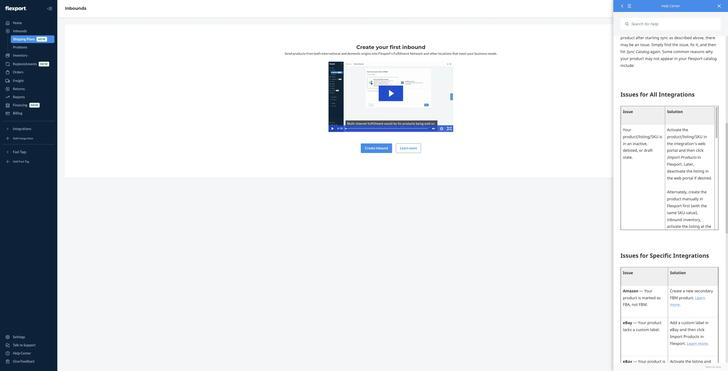 Task type: describe. For each thing, give the bounding box(es) containing it.
new for shipping plans
[[38, 37, 46, 41]]

1 horizontal spatial your
[[468, 51, 474, 56]]

financing
[[13, 103, 27, 107]]

to
[[20, 343, 23, 347]]

integrations
[[13, 127, 31, 131]]

international
[[322, 51, 341, 56]]

elevio by dixa
[[706, 366, 722, 369]]

add for add integration
[[13, 137, 18, 140]]

1 horizontal spatial inbounds
[[65, 6, 86, 11]]

settings link
[[3, 334, 55, 341]]

create inbound button
[[361, 143, 393, 153]]

0 vertical spatial help
[[662, 4, 670, 8]]

settings
[[13, 335, 25, 339]]

give feedback button
[[3, 358, 55, 366]]

add integration
[[13, 137, 33, 140]]

returns
[[13, 87, 25, 91]]

inventory link
[[3, 52, 55, 59]]

shipping
[[13, 37, 26, 41]]

orders link
[[3, 68, 55, 76]]

orders
[[13, 70, 23, 74]]

domestic
[[348, 51, 361, 56]]

reports link
[[3, 93, 55, 101]]

flexport logo image
[[5, 6, 27, 11]]

fast inside "add fast tag" "link"
[[19, 160, 24, 164]]

1 horizontal spatial inbounds link
[[65, 6, 86, 11]]

billing link
[[3, 110, 55, 117]]

new for financing
[[31, 103, 38, 107]]

Search search field
[[629, 18, 722, 30]]

meet
[[460, 51, 467, 56]]

0 horizontal spatial center
[[21, 351, 31, 356]]

home
[[13, 21, 22, 25]]

learn
[[401, 146, 409, 150]]

origins
[[362, 51, 372, 56]]

1 vertical spatial inbounds link
[[3, 27, 55, 35]]

flexport's
[[379, 51, 393, 56]]

fast tags
[[13, 150, 26, 154]]

needs.
[[488, 51, 498, 56]]

problems link
[[11, 44, 55, 51]]

2 and from the left
[[424, 51, 430, 56]]

create for inbound
[[365, 146, 376, 150]]

0 horizontal spatial help
[[13, 351, 20, 356]]

inbound inside create your first inbound send products from both international and domestic origins into flexport's fulfillment network and other locations that meet your business needs.
[[403, 44, 426, 50]]

learn more button
[[396, 143, 422, 153]]

business
[[475, 51, 488, 56]]

send
[[285, 51, 292, 56]]

0 horizontal spatial inbounds
[[13, 29, 27, 33]]

billing
[[13, 111, 22, 115]]



Task type: vqa. For each thing, say whether or not it's contained in the screenshot.
bottommost Inbounds
yes



Task type: locate. For each thing, give the bounding box(es) containing it.
that
[[453, 51, 459, 56]]

0 vertical spatial create
[[357, 44, 375, 50]]

fast left tags
[[13, 150, 19, 154]]

inbound inside button
[[376, 146, 389, 150]]

new right plans
[[38, 37, 46, 41]]

dixa
[[717, 366, 722, 369]]

add fast tag
[[13, 160, 29, 164]]

inbound left learn
[[376, 146, 389, 150]]

help up give
[[13, 351, 20, 356]]

replenishments
[[13, 62, 37, 66]]

problems
[[13, 45, 27, 49]]

integrations button
[[3, 125, 55, 133]]

from
[[307, 51, 314, 56]]

1 vertical spatial center
[[21, 351, 31, 356]]

freight link
[[3, 77, 55, 85]]

0 vertical spatial your
[[376, 44, 389, 50]]

2 add from the top
[[13, 160, 18, 164]]

into
[[372, 51, 378, 56]]

first
[[390, 44, 401, 50]]

and
[[342, 51, 347, 56], [424, 51, 430, 56]]

1 horizontal spatial and
[[424, 51, 430, 56]]

1 horizontal spatial center
[[670, 4, 681, 8]]

fast
[[13, 150, 19, 154], [19, 160, 24, 164]]

center up search search field
[[670, 4, 681, 8]]

new down reports "link"
[[31, 103, 38, 107]]

both
[[314, 51, 321, 56]]

fast inside fast tags dropdown button
[[13, 150, 19, 154]]

help center
[[662, 4, 681, 8], [13, 351, 31, 356]]

help center down to
[[13, 351, 31, 356]]

1 horizontal spatial inbound
[[403, 44, 426, 50]]

1 vertical spatial add
[[13, 160, 18, 164]]

help center link
[[3, 350, 55, 357]]

your up flexport's
[[376, 44, 389, 50]]

0 vertical spatial inbounds
[[65, 6, 86, 11]]

network
[[410, 51, 423, 56]]

inbound up network
[[403, 44, 426, 50]]

1 vertical spatial create
[[365, 146, 376, 150]]

shipping plans
[[13, 37, 35, 41]]

1 horizontal spatial help center
[[662, 4, 681, 8]]

learn more
[[401, 146, 418, 150]]

0 vertical spatial center
[[670, 4, 681, 8]]

center
[[670, 4, 681, 8], [21, 351, 31, 356]]

new for replenishments
[[40, 62, 48, 66]]

help center up search search field
[[662, 4, 681, 8]]

other
[[430, 51, 438, 56]]

0 vertical spatial new
[[38, 37, 46, 41]]

inbound
[[403, 44, 426, 50], [376, 146, 389, 150]]

add inside "link"
[[13, 160, 18, 164]]

create
[[357, 44, 375, 50], [365, 146, 376, 150]]

0 vertical spatial add
[[13, 137, 18, 140]]

products
[[293, 51, 306, 56]]

elevio
[[706, 366, 713, 369]]

talk to support button
[[3, 342, 55, 349]]

feedback
[[20, 360, 35, 364]]

add
[[13, 137, 18, 140], [13, 160, 18, 164]]

1 vertical spatial help center
[[13, 351, 31, 356]]

integration
[[19, 137, 33, 140]]

1 vertical spatial fast
[[19, 160, 24, 164]]

your right meet
[[468, 51, 474, 56]]

add integration link
[[3, 135, 55, 142]]

talk
[[13, 343, 19, 347]]

close navigation image
[[47, 6, 53, 11]]

more
[[410, 146, 418, 150]]

and left the domestic
[[342, 51, 347, 56]]

and left other
[[424, 51, 430, 56]]

add fast tag link
[[3, 158, 55, 166]]

fulfillment
[[394, 51, 410, 56]]

0 vertical spatial inbound
[[403, 44, 426, 50]]

create your first inbound send products from both international and domestic origins into flexport's fulfillment network and other locations that meet your business needs.
[[285, 44, 498, 56]]

help up search search field
[[662, 4, 670, 8]]

elevio by dixa link
[[621, 366, 722, 369]]

1 horizontal spatial help
[[662, 4, 670, 8]]

0 horizontal spatial help center
[[13, 351, 31, 356]]

1 vertical spatial inbound
[[376, 146, 389, 150]]

add left integration
[[13, 137, 18, 140]]

add for add fast tag
[[13, 160, 18, 164]]

support
[[24, 343, 36, 347]]

create inbound
[[365, 146, 389, 150]]

help
[[662, 4, 670, 8], [13, 351, 20, 356]]

1 vertical spatial your
[[468, 51, 474, 56]]

by
[[714, 366, 716, 369]]

freight
[[13, 79, 24, 83]]

create inside button
[[365, 146, 376, 150]]

inbounds
[[65, 6, 86, 11], [13, 29, 27, 33]]

create inside create your first inbound send products from both international and domestic origins into flexport's fulfillment network and other locations that meet your business needs.
[[357, 44, 375, 50]]

0 horizontal spatial inbound
[[376, 146, 389, 150]]

your
[[376, 44, 389, 50], [468, 51, 474, 56]]

0 horizontal spatial your
[[376, 44, 389, 50]]

new
[[38, 37, 46, 41], [40, 62, 48, 66], [31, 103, 38, 107]]

1 and from the left
[[342, 51, 347, 56]]

tag
[[25, 160, 29, 164]]

0 vertical spatial inbounds link
[[65, 6, 86, 11]]

home link
[[3, 19, 55, 27]]

video thumbnail image
[[329, 62, 454, 132], [329, 62, 454, 132]]

2 vertical spatial new
[[31, 103, 38, 107]]

0 horizontal spatial and
[[342, 51, 347, 56]]

video element
[[329, 62, 454, 132]]

give feedback
[[13, 360, 35, 364]]

inventory
[[13, 53, 28, 57]]

returns link
[[3, 85, 55, 93]]

1 vertical spatial new
[[40, 62, 48, 66]]

create for your
[[357, 44, 375, 50]]

1 vertical spatial help
[[13, 351, 20, 356]]

center down talk to support
[[21, 351, 31, 356]]

give
[[13, 360, 20, 364]]

tags
[[20, 150, 26, 154]]

reports
[[13, 95, 25, 99]]

inbounds link
[[65, 6, 86, 11], [3, 27, 55, 35]]

plans
[[27, 37, 35, 41]]

1 vertical spatial inbounds
[[13, 29, 27, 33]]

new up orders link
[[40, 62, 48, 66]]

fast tags button
[[3, 148, 55, 156]]

add down 'fast tags'
[[13, 160, 18, 164]]

0 vertical spatial help center
[[662, 4, 681, 8]]

locations
[[439, 51, 452, 56]]

0 horizontal spatial inbounds link
[[3, 27, 55, 35]]

0 vertical spatial fast
[[13, 150, 19, 154]]

talk to support
[[13, 343, 36, 347]]

1 add from the top
[[13, 137, 18, 140]]

fast left 'tag'
[[19, 160, 24, 164]]



